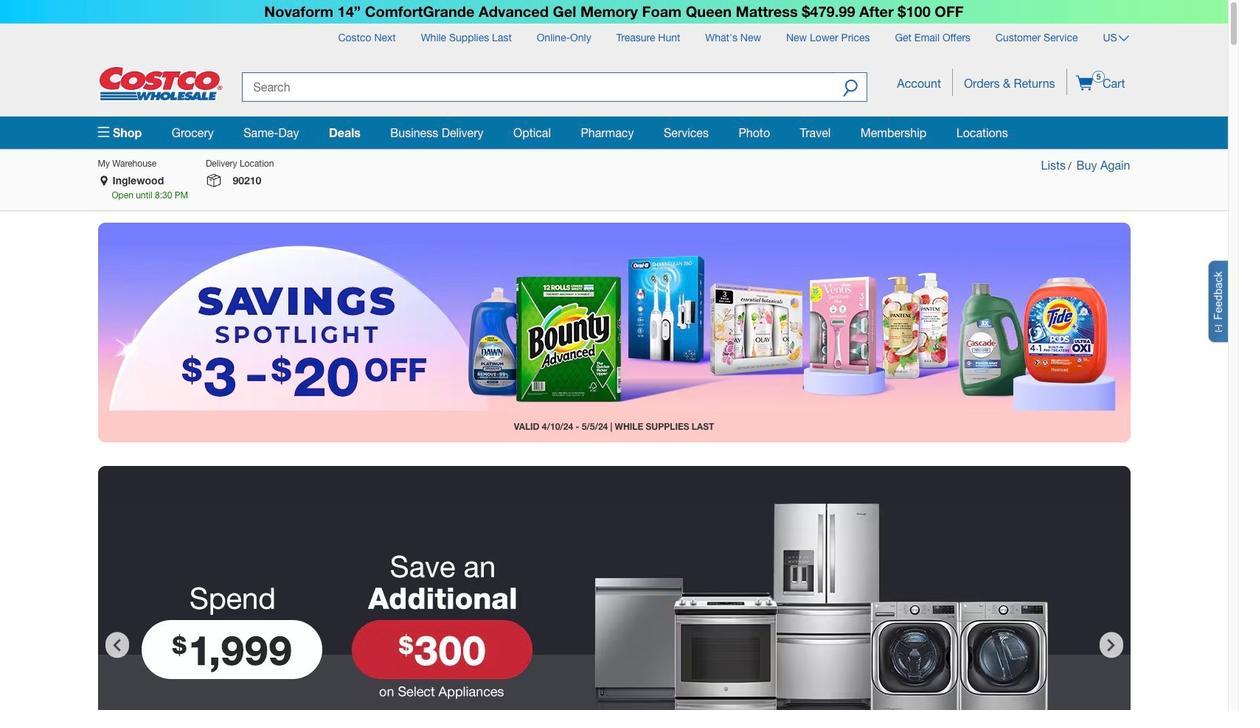Task type: locate. For each thing, give the bounding box(es) containing it.
spend +$1999 and save $300 on appliances image
[[98, 504, 1131, 711]]

Search text field
[[242, 72, 835, 101], [242, 72, 835, 101]]



Task type: describe. For each thing, give the bounding box(es) containing it.
search image
[[844, 79, 859, 99]]

main element
[[98, 116, 1131, 149]]

savings spotlight $3-$20 off. valid 4/10/24 - 5/5/24 while supplies last. image
[[98, 245, 1131, 411]]

costco us homepage image
[[98, 65, 223, 101]]



Task type: vqa. For each thing, say whether or not it's contained in the screenshot.
Costco US homepage "image" at the left top of page
yes



